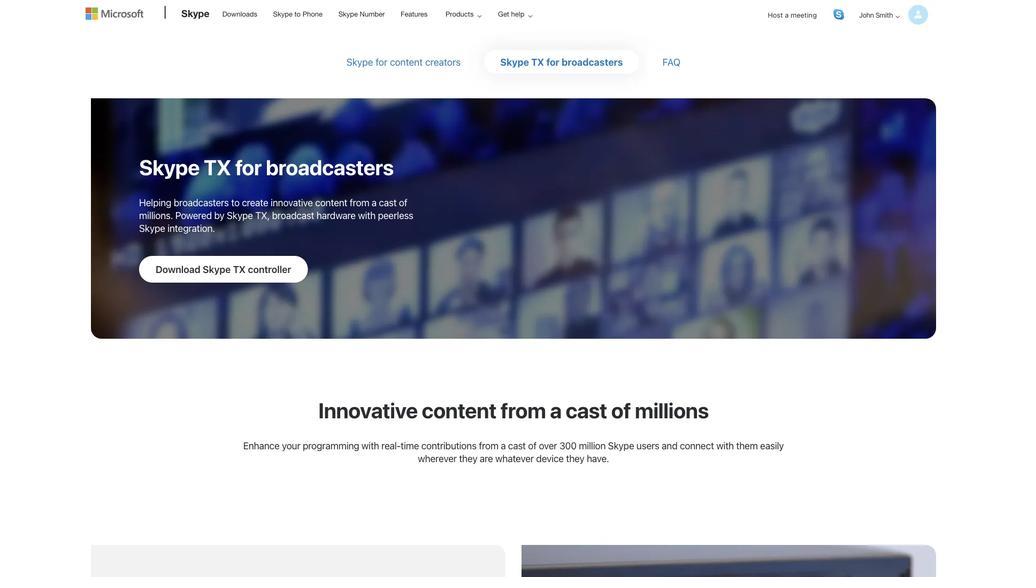 Task type: vqa. For each thing, say whether or not it's contained in the screenshot.
"Avatar"
yes



Task type: describe. For each thing, give the bounding box(es) containing it.
skype right download
[[203, 264, 231, 275]]

host
[[768, 11, 783, 19]]

get
[[498, 10, 509, 18]]

innovative
[[318, 398, 418, 424]]

0 vertical spatial content
[[390, 56, 423, 68]]

real-
[[382, 440, 401, 452]]

skype down create
[[227, 210, 253, 221]]

broadcasters inside helping broadcasters to create innovative content from a cast of millions. powered by skype tx, broadcast hardware with peerless skype integration.
[[174, 197, 229, 208]]

phone
[[303, 10, 323, 18]]

a inside menu bar
[[785, 11, 789, 19]]

content inside helping broadcasters to create innovative content from a cast of millions. powered by skype tx, broadcast hardware with peerless skype integration.
[[315, 197, 347, 208]]

skype inside enhance your programming with real-time contributions from a cast of over 300 million skype users and connect with them easily wherever they are whatever device they have.
[[608, 440, 634, 452]]

peerless
[[378, 210, 414, 221]]

1 horizontal spatial to
[[295, 10, 301, 18]]

skype left downloads link
[[181, 7, 210, 19]]

2 vertical spatial content
[[422, 398, 497, 424]]

host a meeting
[[768, 11, 817, 19]]

tx,
[[255, 210, 270, 221]]

tx for for
[[531, 56, 544, 68]]

skype left number
[[339, 10, 358, 18]]

a inside helping broadcasters to create innovative content from a cast of millions. powered by skype tx, broadcast hardware with peerless skype integration.
[[372, 197, 377, 208]]

innovative
[[271, 197, 313, 208]]

2 they from the left
[[566, 453, 585, 465]]

microsoft image
[[86, 7, 143, 20]]

products
[[446, 10, 474, 18]]

skype to phone link
[[268, 1, 327, 26]]

1 they from the left
[[459, 453, 478, 465]]

skype up helping
[[139, 155, 200, 180]]

contributions
[[421, 440, 477, 452]]

skype number
[[339, 10, 385, 18]]

create
[[242, 197, 268, 208]]

features
[[401, 10, 428, 18]]

john smith
[[859, 11, 893, 19]]

faq link
[[663, 56, 681, 68]]

to inside helping broadcasters to create innovative content from a cast of millions. powered by skype tx, broadcast hardware with peerless skype integration.
[[231, 197, 240, 208]]

programming
[[303, 440, 359, 452]]

of inside enhance your programming with real-time contributions from a cast of over 300 million skype users and connect with them easily wherever they are whatever device they have.
[[528, 440, 537, 452]]

device
[[536, 453, 564, 465]]

2 for from the left
[[547, 56, 560, 68]]

tx for for broadcasters
[[204, 155, 231, 180]]

john smith link
[[851, 1, 928, 29]]

number
[[360, 10, 385, 18]]

smith
[[876, 11, 893, 19]]

0 vertical spatial broadcasters
[[562, 56, 623, 68]]

of inside helping broadcasters to create innovative content from a cast of millions. powered by skype tx, broadcast hardware with peerless skype integration.
[[399, 197, 408, 208]]

downloads
[[222, 10, 257, 18]]

 link
[[834, 9, 844, 20]]

over
[[539, 440, 557, 452]]

cast inside helping broadcasters to create innovative content from a cast of millions. powered by skype tx, broadcast hardware with peerless skype integration.
[[379, 197, 397, 208]]

faq
[[663, 56, 681, 68]]

arrow down image
[[891, 10, 904, 23]]

john
[[859, 11, 874, 19]]

get help
[[498, 10, 525, 18]]

enhance
[[243, 440, 280, 452]]

and
[[662, 440, 678, 452]]

controller
[[248, 264, 291, 275]]

skype for content creators
[[347, 56, 461, 68]]

downloads link
[[218, 1, 262, 26]]



Task type: locate. For each thing, give the bounding box(es) containing it.
innovative content from a cast of millions
[[318, 398, 709, 424]]

2 horizontal spatial of
[[611, 398, 631, 424]]

from inside enhance your programming with real-time contributions from a cast of over 300 million skype users and connect with them easily wherever they are whatever device they have.
[[479, 440, 499, 452]]

1 vertical spatial to
[[231, 197, 240, 208]]

millions
[[635, 398, 709, 424]]

for
[[376, 56, 388, 68], [547, 56, 560, 68]]

0 horizontal spatial they
[[459, 453, 478, 465]]

users
[[637, 440, 660, 452]]

0 horizontal spatial broadcasters
[[174, 197, 229, 208]]

features link
[[396, 1, 433, 26]]

1 vertical spatial broadcasters
[[174, 197, 229, 208]]

broadcast
[[272, 210, 314, 221]]

2 horizontal spatial tx
[[531, 56, 544, 68]]

with left them
[[717, 440, 734, 452]]

0 vertical spatial tx
[[531, 56, 544, 68]]

of up peerless
[[399, 197, 408, 208]]

whatever
[[495, 453, 534, 465]]

skype up have.
[[608, 440, 634, 452]]

0 horizontal spatial to
[[231, 197, 240, 208]]

from up are
[[479, 440, 499, 452]]

with left peerless
[[358, 210, 376, 221]]

menu bar
[[86, 1, 942, 56]]

skype down get help dropdown button
[[500, 56, 529, 68]]

skype down millions.
[[139, 223, 165, 234]]

main content
[[0, 40, 1027, 578]]

a inside enhance your programming with real-time contributions from a cast of over 300 million skype users and connect with them easily wherever they are whatever device they have.
[[501, 440, 506, 452]]

download skype tx controller
[[156, 264, 291, 275]]

skype number link
[[334, 1, 390, 26]]

integration.
[[168, 223, 215, 234]]

0 vertical spatial of
[[399, 197, 408, 208]]

skype to phone
[[273, 10, 323, 18]]

download skype tx controller link
[[139, 256, 308, 283]]

your
[[282, 440, 300, 452]]

1 vertical spatial content
[[315, 197, 347, 208]]

products button
[[437, 1, 490, 27]]

skype down skype number
[[347, 56, 373, 68]]

2 horizontal spatial from
[[501, 398, 546, 424]]

of left over
[[528, 440, 537, 452]]

helping
[[139, 197, 171, 208]]

tx up by
[[204, 155, 231, 180]]

content up hardware
[[315, 197, 347, 208]]

from inside helping broadcasters to create innovative content from a cast of millions. powered by skype tx, broadcast hardware with peerless skype integration.
[[350, 197, 369, 208]]

1 for from the left
[[376, 56, 388, 68]]

help
[[511, 10, 525, 18]]

tx down get help dropdown button
[[531, 56, 544, 68]]

a
[[785, 11, 789, 19], [372, 197, 377, 208], [550, 398, 562, 424], [501, 440, 506, 452]]

1 horizontal spatial broadcasters
[[562, 56, 623, 68]]

they
[[459, 453, 478, 465], [566, 453, 585, 465]]

with
[[358, 210, 376, 221], [362, 440, 379, 452], [717, 440, 734, 452]]

1 horizontal spatial from
[[479, 440, 499, 452]]

1 vertical spatial from
[[501, 398, 546, 424]]

powered
[[175, 210, 212, 221]]

to left create
[[231, 197, 240, 208]]

are
[[480, 453, 493, 465]]

cast up peerless
[[379, 197, 397, 208]]

from up enhance your programming with real-time contributions from a cast of over 300 million skype users and connect with them easily wherever they are whatever device they have. at the bottom
[[501, 398, 546, 424]]

1 horizontal spatial cast
[[508, 440, 526, 452]]

skype tx for broadcasters
[[500, 56, 623, 68]]

menu bar containing host a meeting
[[86, 1, 942, 56]]

content up the contributions
[[422, 398, 497, 424]]

0 vertical spatial cast
[[379, 197, 397, 208]]

skype
[[181, 7, 210, 19], [273, 10, 293, 18], [339, 10, 358, 18], [347, 56, 373, 68], [500, 56, 529, 68], [139, 155, 200, 180], [227, 210, 253, 221], [139, 223, 165, 234], [203, 264, 231, 275], [608, 440, 634, 452]]

to left phone on the top left of page
[[295, 10, 301, 18]]

0 horizontal spatial cast
[[379, 197, 397, 208]]

content
[[390, 56, 423, 68], [315, 197, 347, 208], [422, 398, 497, 424]]

tx left controller
[[233, 264, 246, 275]]

creators
[[425, 56, 461, 68]]

1 horizontal spatial they
[[566, 453, 585, 465]]

cast inside enhance your programming with real-time contributions from a cast of over 300 million skype users and connect with them easily wherever they are whatever device they have.
[[508, 440, 526, 452]]

content left creators
[[390, 56, 423, 68]]

0 horizontal spatial from
[[350, 197, 369, 208]]

from
[[350, 197, 369, 208], [501, 398, 546, 424], [479, 440, 499, 452]]

they left are
[[459, 453, 478, 465]]

with inside helping broadcasters to create innovative content from a cast of millions. powered by skype tx, broadcast hardware with peerless skype integration.
[[358, 210, 376, 221]]

0 horizontal spatial for
[[376, 56, 388, 68]]

for broadcasters
[[235, 155, 394, 180]]

1 horizontal spatial for
[[547, 56, 560, 68]]

download
[[156, 264, 200, 275]]

broadcasters
[[562, 56, 623, 68], [174, 197, 229, 208]]

to
[[295, 10, 301, 18], [231, 197, 240, 208]]

1 horizontal spatial tx
[[233, 264, 246, 275]]

0 vertical spatial from
[[350, 197, 369, 208]]

from up hardware
[[350, 197, 369, 208]]

them
[[736, 440, 758, 452]]

300
[[560, 440, 577, 452]]

with left real- at the left of the page
[[362, 440, 379, 452]]

connect
[[680, 440, 714, 452]]

skype tx for broadcasters link
[[500, 56, 623, 68]]

of
[[399, 197, 408, 208], [611, 398, 631, 424], [528, 440, 537, 452]]

helping broadcasters to create innovative content from a cast of millions. powered by skype tx, broadcast hardware with peerless skype integration.
[[139, 197, 414, 234]]

tx inside download skype tx controller link
[[233, 264, 246, 275]]

wherever
[[418, 453, 457, 465]]

cast
[[379, 197, 397, 208], [566, 398, 607, 424], [508, 440, 526, 452]]

time
[[401, 440, 419, 452]]

0 vertical spatial to
[[295, 10, 301, 18]]

0 horizontal spatial tx
[[204, 155, 231, 180]]

easily
[[760, 440, 784, 452]]

2 vertical spatial of
[[528, 440, 537, 452]]

1 vertical spatial tx
[[204, 155, 231, 180]]

meeting
[[791, 11, 817, 19]]

cast up whatever
[[508, 440, 526, 452]]

enhance your programming with real-time contributions from a cast of over 300 million skype users and connect with them easily wherever they are whatever device they have.
[[243, 440, 784, 465]]

cast up million
[[566, 398, 607, 424]]

1 horizontal spatial of
[[528, 440, 537, 452]]

host a meeting link
[[759, 1, 826, 29]]

skype tx for broadcasters
[[139, 155, 394, 180]]

skype link
[[176, 1, 215, 29]]

2 vertical spatial cast
[[508, 440, 526, 452]]

hardware
[[317, 210, 356, 221]]

2 vertical spatial tx
[[233, 264, 246, 275]]

have.
[[587, 453, 609, 465]]

million
[[579, 440, 606, 452]]

skype left phone on the top left of page
[[273, 10, 293, 18]]

get help button
[[489, 1, 541, 27]]

tx
[[531, 56, 544, 68], [204, 155, 231, 180], [233, 264, 246, 275]]

millions.
[[139, 210, 173, 221]]

of left millions
[[611, 398, 631, 424]]

main content containing skype tx for broadcasters
[[0, 40, 1027, 578]]

1 vertical spatial cast
[[566, 398, 607, 424]]

0 horizontal spatial of
[[399, 197, 408, 208]]

2 horizontal spatial cast
[[566, 398, 607, 424]]

2 vertical spatial from
[[479, 440, 499, 452]]

by
[[214, 210, 225, 221]]

1 vertical spatial of
[[611, 398, 631, 424]]

skype for content creators link
[[347, 56, 461, 68]]

they down 300
[[566, 453, 585, 465]]

avatar image
[[909, 5, 928, 25]]



